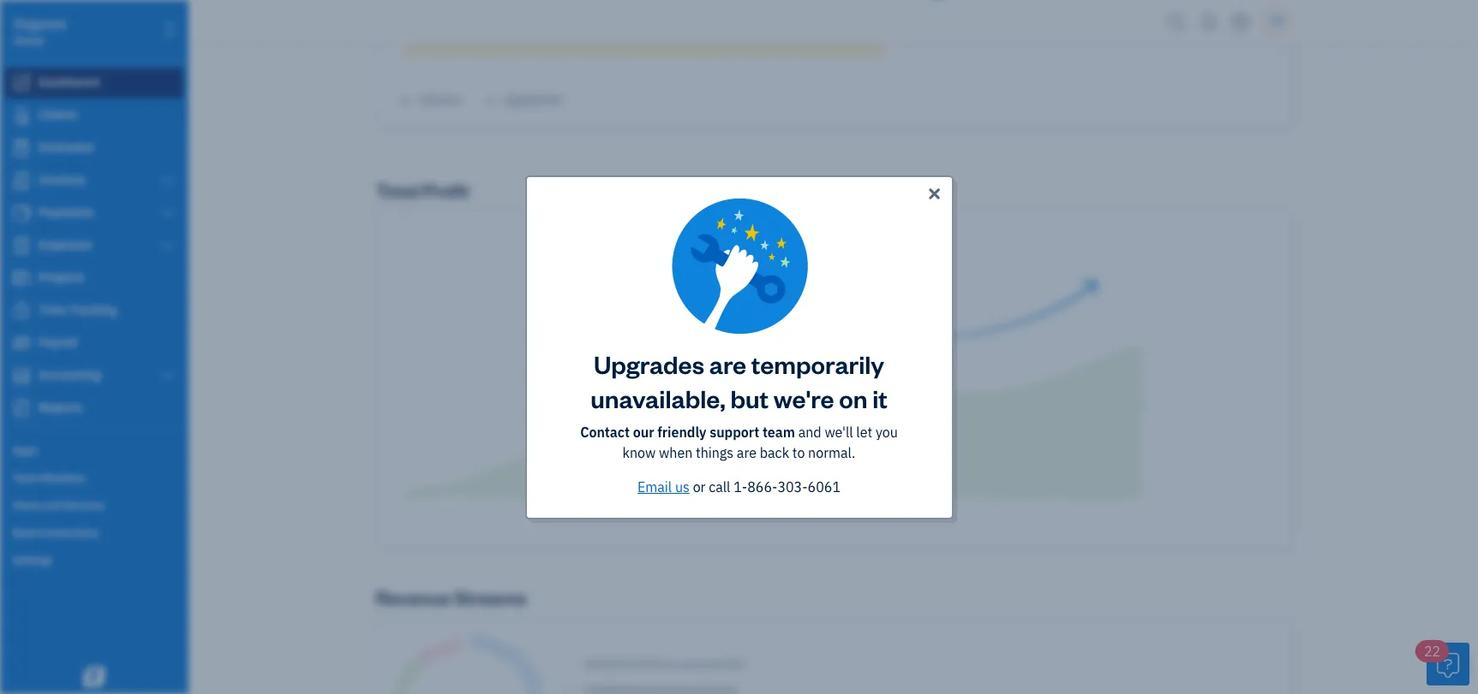 Task type: vqa. For each thing, say whether or not it's contained in the screenshot.
we're
yes



Task type: describe. For each thing, give the bounding box(es) containing it.
email us or call 1‑866-303-6061
[[638, 479, 841, 496]]

when
[[659, 444, 693, 461]]

6061
[[808, 479, 841, 496]]

on
[[839, 382, 868, 414]]

total profit
[[376, 178, 470, 202]]

watch your profit grow
[[700, 331, 853, 351]]

are inside upgrades are temporarily unavailable, but we're on it
[[709, 347, 746, 380]]

chevron large down image for chart image
[[160, 369, 176, 383]]

email
[[638, 479, 672, 496]]

things
[[696, 444, 734, 461]]

and
[[798, 424, 822, 441]]

you
[[876, 424, 898, 441]]

dialog containing upgrades are temporarily unavailable, but we're on it
[[0, 155, 1478, 540]]

chevron large down image for payment icon
[[160, 207, 176, 220]]

chevron large down image for the "invoice" icon
[[160, 174, 176, 188]]

we're
[[774, 382, 834, 414]]

streams
[[454, 586, 526, 610]]

settings image
[[13, 554, 183, 567]]

friendly
[[657, 424, 706, 441]]

profit
[[780, 331, 818, 351]]

contact our friendly support team and we'll let you know when things are back to normal.
[[580, 424, 898, 461]]

know
[[623, 444, 656, 461]]

apps image
[[13, 444, 183, 458]]

it
[[872, 382, 888, 414]]

but
[[730, 382, 769, 414]]

owner
[[14, 34, 45, 47]]

bank connections image
[[13, 526, 183, 540]]

search image
[[1163, 9, 1191, 35]]

normal.
[[808, 444, 856, 461]]

us
[[675, 479, 690, 496]]

303-
[[778, 479, 808, 496]]

profit
[[423, 178, 470, 202]]

timer image
[[11, 303, 32, 320]]

expense image
[[11, 237, 32, 255]]

1‑866-
[[734, 479, 778, 496]]

total
[[376, 178, 419, 202]]



Task type: locate. For each thing, give the bounding box(es) containing it.
invoice image
[[11, 172, 32, 189]]

chevron large down image
[[160, 207, 176, 220], [160, 369, 176, 383]]

watch
[[700, 331, 741, 351]]

0 vertical spatial are
[[709, 347, 746, 380]]

team members image
[[13, 471, 183, 485]]

money image
[[11, 335, 32, 352]]

2 chevron large down image from the top
[[160, 239, 176, 253]]

we'll
[[825, 424, 853, 441]]

client image
[[11, 107, 32, 124]]

revenue
[[376, 586, 450, 610]]

dialog
[[0, 155, 1478, 540]]

temporarily
[[751, 347, 884, 380]]

report image
[[11, 400, 32, 417]]

main element
[[0, 0, 231, 695]]

items and services image
[[13, 499, 183, 512]]

1 chevron large down image from the top
[[160, 174, 176, 188]]

project image
[[11, 270, 32, 287]]

chevron large down image
[[160, 174, 176, 188], [160, 239, 176, 253]]

chevron large down image for expense image
[[160, 239, 176, 253]]

to
[[793, 444, 805, 461]]

go to help image
[[1227, 9, 1254, 35]]

organim
[[14, 15, 67, 33]]

estimate image
[[11, 140, 32, 157]]

upgrades are temporarily unavailable, but we're on it
[[591, 347, 888, 414]]

email us button
[[638, 477, 690, 497]]

grow
[[822, 331, 853, 351]]

unavailable,
[[591, 382, 726, 414]]

or
[[693, 479, 706, 496]]

close image
[[926, 184, 943, 204]]

are down support
[[737, 444, 757, 461]]

1 chevron large down image from the top
[[160, 207, 176, 220]]

dashboard image
[[11, 75, 32, 92]]

chart image
[[11, 368, 32, 385]]

support
[[710, 424, 759, 441]]

upgrades
[[594, 347, 704, 380]]

let
[[856, 424, 872, 441]]

1 vertical spatial chevron large down image
[[160, 369, 176, 383]]

1 vertical spatial chevron large down image
[[160, 239, 176, 253]]

back
[[760, 444, 789, 461]]

contact
[[580, 424, 630, 441]]

your
[[745, 331, 776, 351]]

payment image
[[11, 205, 32, 222]]

2 chevron large down image from the top
[[160, 369, 176, 383]]

are inside contact our friendly support team and we'll let you know when things are back to normal.
[[737, 444, 757, 461]]

organim owner
[[14, 15, 67, 47]]

0 vertical spatial chevron large down image
[[160, 174, 176, 188]]

1 vertical spatial are
[[737, 444, 757, 461]]

freshbooks image
[[81, 668, 108, 688]]

our
[[633, 424, 654, 441]]

call
[[709, 479, 731, 496]]

are up but
[[709, 347, 746, 380]]

are
[[709, 347, 746, 380], [737, 444, 757, 461]]

team
[[763, 424, 795, 441]]

0 vertical spatial chevron large down image
[[160, 207, 176, 220]]

revenue streams
[[376, 586, 526, 610]]



